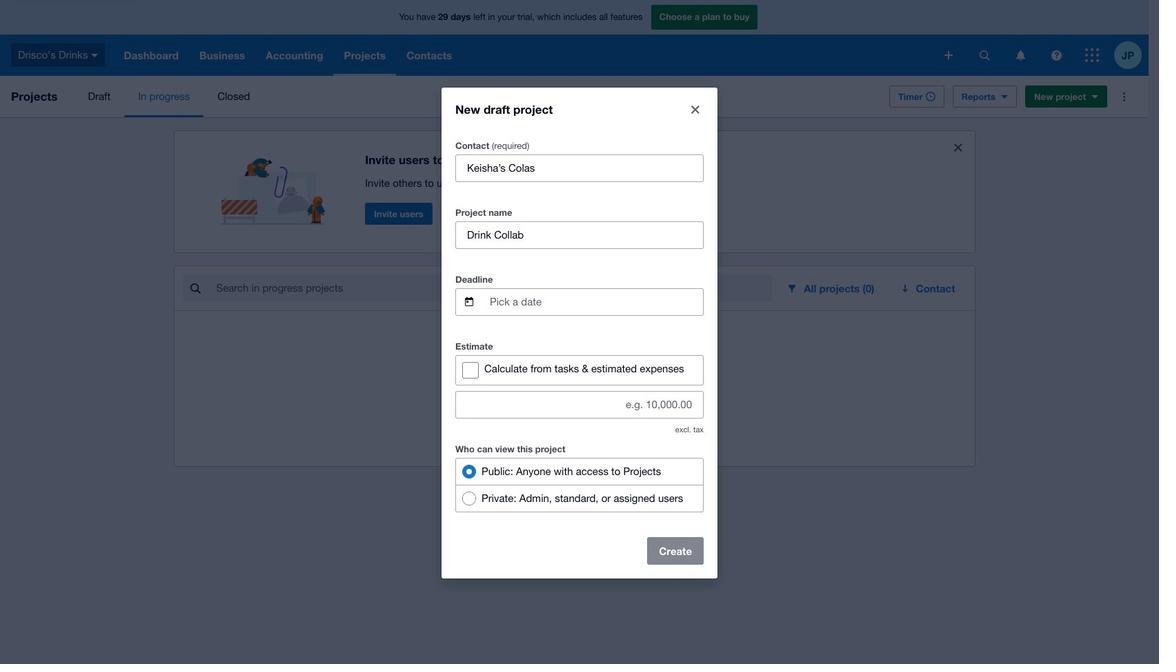 Task type: vqa. For each thing, say whether or not it's contained in the screenshot.
Invite
no



Task type: describe. For each thing, give the bounding box(es) containing it.
0 horizontal spatial svg image
[[1052, 50, 1062, 60]]

1 horizontal spatial svg image
[[1086, 48, 1099, 62]]

e.g. 10,000.00 field
[[456, 392, 703, 418]]



Task type: locate. For each thing, give the bounding box(es) containing it.
Pick a date field
[[489, 289, 703, 315]]

banner
[[0, 0, 1149, 76]]

dialog
[[442, 87, 718, 579]]

svg image
[[1086, 48, 1099, 62], [1052, 50, 1062, 60]]

Find or create a contact field
[[456, 155, 703, 181]]

svg image
[[980, 50, 990, 60], [1016, 50, 1025, 60], [945, 51, 953, 59], [91, 54, 98, 57]]

invite users to projects image
[[221, 142, 332, 225]]

group
[[456, 458, 704, 512]]

None field
[[456, 222, 703, 248]]

Search in progress projects search field
[[215, 275, 773, 302]]



